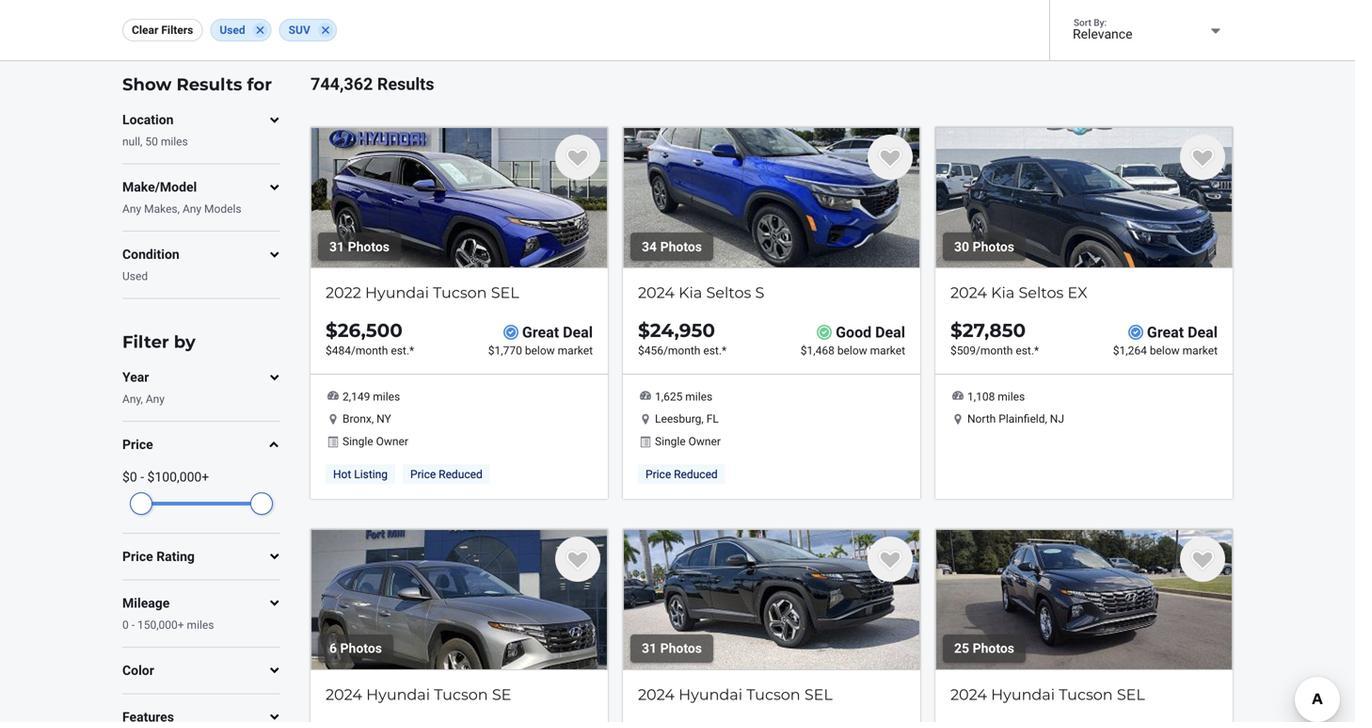 Task type: vqa. For each thing, say whether or not it's contained in the screenshot.


Task type: locate. For each thing, give the bounding box(es) containing it.
single down leesburg
[[655, 435, 686, 448]]

miles right 50
[[161, 135, 188, 148]]

2 kia from the left
[[991, 284, 1015, 302]]

-
[[140, 469, 144, 485], [132, 618, 135, 631]]

photos for 2024 kia seltos image corresponding to 27,850
[[973, 239, 1015, 255]]

1 horizontal spatial 31 photos
[[642, 641, 702, 656]]

year any, any
[[122, 370, 165, 406]]

2 horizontal spatial 2024 hyundai tucson image
[[936, 529, 1233, 670]]

1 horizontal spatial 2024 hyundai tucson image
[[623, 529, 921, 670]]

, left nj
[[1045, 412, 1048, 425]]

seltos left ex
[[1019, 284, 1064, 302]]

1 2024 kia seltos image from the left
[[623, 127, 921, 268]]

31
[[329, 239, 345, 255], [642, 641, 657, 656]]

2 2024 hyundai tucson image from the left
[[623, 529, 921, 670]]

1 horizontal spatial 31
[[642, 641, 657, 656]]

deal right good
[[876, 324, 906, 341]]

used down condition
[[122, 270, 148, 283]]

tucson for 31 photos
[[747, 685, 801, 704]]

2 single owner from the left
[[655, 435, 721, 448]]

miles up leesburg , fl
[[686, 390, 713, 403]]

1 horizontal spatial any
[[146, 393, 165, 406]]

3 2024 hyundai tucson image from the left
[[936, 529, 1233, 670]]

show results for
[[122, 74, 272, 95]]

0 horizontal spatial results
[[176, 74, 242, 95]]

/month est.* down 27,850
[[976, 344, 1039, 357]]

484
[[332, 344, 351, 357]]

kia
[[679, 284, 703, 302], [991, 284, 1015, 302]]

2024 hyundai tucson image
[[311, 529, 608, 670], [623, 529, 921, 670], [936, 529, 1233, 670]]

1 horizontal spatial single owner
[[655, 435, 721, 448]]

2 horizontal spatial deal
[[1188, 324, 1218, 341]]

suv
[[289, 24, 310, 37]]

0 horizontal spatial single
[[343, 435, 373, 448]]

0 horizontal spatial seltos
[[706, 284, 752, 302]]

2024 hyundai tucson sel
[[638, 685, 833, 704], [951, 685, 1146, 704]]

1 horizontal spatial sel
[[805, 685, 833, 704]]

clear filters
[[132, 24, 193, 37]]

miles up north plainfield , nj
[[998, 390, 1025, 403]]

27,850
[[963, 319, 1026, 342]]

fl
[[707, 412, 719, 425]]

1 horizontal spatial deal
[[876, 324, 906, 341]]

below for 27,850
[[1150, 344, 1180, 357]]

great deal for 26,500
[[522, 324, 593, 341]]

single
[[343, 435, 373, 448], [655, 435, 686, 448]]

1 horizontal spatial price reduced
[[646, 468, 718, 481]]

- inside "mileage 0 - 150,000+ miles"
[[132, 618, 135, 631]]

hyundai for 31 photos
[[679, 685, 743, 704]]

photos for 2024 kia seltos image for 24,950
[[660, 239, 702, 255]]

0 vertical spatial price
[[122, 437, 153, 453]]

1 horizontal spatial single
[[655, 435, 686, 448]]

3 /month est.* from the left
[[976, 344, 1039, 357]]

price up $0 at the left of the page
[[122, 437, 153, 453]]

make/model any makes, any models
[[122, 180, 242, 216]]

price
[[122, 437, 153, 453], [122, 549, 153, 564]]

1 horizontal spatial owner
[[689, 435, 721, 448]]

0 horizontal spatial price reduced
[[410, 468, 483, 481]]

2024 kia seltos image
[[623, 127, 921, 268], [936, 127, 1233, 268]]

1 , from the left
[[372, 412, 374, 425]]

miles up ny
[[373, 390, 400, 403]]

$
[[326, 319, 338, 342], [638, 319, 650, 342], [951, 319, 963, 342], [326, 344, 332, 357], [638, 344, 645, 357], [951, 344, 957, 357]]

used right "filters"
[[220, 24, 245, 37]]

3 market from the left
[[1183, 344, 1218, 357]]

seltos
[[706, 284, 752, 302], [1019, 284, 1064, 302]]

1 vertical spatial -
[[132, 618, 135, 631]]

any right any,
[[146, 393, 165, 406]]

- right $0 at the left of the page
[[140, 469, 144, 485]]

single owner for 26,500
[[343, 435, 409, 448]]

0 horizontal spatial -
[[132, 618, 135, 631]]

used inside "condition used"
[[122, 270, 148, 283]]

photos
[[348, 239, 390, 255], [660, 239, 702, 255], [973, 239, 1015, 255], [340, 641, 382, 656], [660, 641, 702, 656], [973, 641, 1015, 656]]

/month est.*
[[351, 344, 414, 357], [664, 344, 727, 357], [976, 344, 1039, 357]]

good deal
[[836, 324, 906, 341]]

1 horizontal spatial 2024 kia seltos image
[[936, 127, 1233, 268]]

/month est.* inside $ 26,500 $ 484 /month est.*
[[351, 344, 414, 357]]

0 horizontal spatial 2024 kia seltos image
[[623, 127, 921, 268]]

great up the $1,264 below market
[[1148, 324, 1184, 341]]

market right $1,264
[[1183, 344, 1218, 357]]

bronx , ny
[[343, 412, 391, 425]]

kia up 24,950
[[679, 284, 703, 302]]

1 horizontal spatial kia
[[991, 284, 1015, 302]]

0 horizontal spatial used
[[122, 270, 148, 283]]

0 horizontal spatial kia
[[679, 284, 703, 302]]

1 /month est.* from the left
[[351, 344, 414, 357]]

1 horizontal spatial below
[[838, 344, 868, 357]]

24,950
[[650, 319, 715, 342]]

results right 744,362
[[377, 75, 434, 94]]

market down good deal
[[870, 344, 906, 357]]

single for 24,950
[[655, 435, 686, 448]]

color
[[122, 663, 154, 678]]

0 horizontal spatial great deal
[[522, 324, 593, 341]]

1 vertical spatial price
[[122, 549, 153, 564]]

2 /month est.* from the left
[[664, 344, 727, 357]]

1 horizontal spatial market
[[870, 344, 906, 357]]

1 great deal from the left
[[522, 324, 593, 341]]

, left fl
[[702, 412, 704, 425]]

2 , from the left
[[702, 412, 704, 425]]

below for 26,500
[[525, 344, 555, 357]]

1 horizontal spatial used
[[220, 24, 245, 37]]

year
[[122, 370, 149, 385]]

rating
[[156, 549, 195, 564]]

/month est.* for 24,950
[[664, 344, 727, 357]]

seltos left s
[[706, 284, 752, 302]]

2 horizontal spatial below
[[1150, 344, 1180, 357]]

location
[[122, 112, 174, 128]]

deal for 26,500
[[563, 324, 593, 341]]

/month est.* inside $ 27,850 $ 509 /month est.*
[[976, 344, 1039, 357]]

2 single from the left
[[655, 435, 686, 448]]

tucson
[[433, 284, 487, 302], [434, 685, 488, 704], [747, 685, 801, 704], [1059, 685, 1113, 704]]

2 horizontal spatial any
[[183, 203, 202, 216]]

0 horizontal spatial market
[[558, 344, 593, 357]]

2 horizontal spatial ,
[[1045, 412, 1048, 425]]

great deal
[[522, 324, 593, 341], [1148, 324, 1218, 341]]

results left for
[[176, 74, 242, 95]]

, left ny
[[372, 412, 374, 425]]

great up the $1,770 below market
[[522, 324, 559, 341]]

great deal up the $1,264 below market
[[1148, 324, 1218, 341]]

filters
[[161, 24, 193, 37]]

6 photos
[[329, 641, 382, 656]]

2 2024 hyundai tucson sel from the left
[[951, 685, 1146, 704]]

1 horizontal spatial 2024 hyundai tucson sel
[[951, 685, 1146, 704]]

2 deal from the left
[[876, 324, 906, 341]]

2 market from the left
[[870, 344, 906, 357]]

0 vertical spatial 31 photos
[[329, 239, 390, 255]]

2024 kia seltos s
[[638, 284, 765, 302]]

1 below from the left
[[525, 344, 555, 357]]

1,108
[[968, 390, 995, 403]]

1 horizontal spatial great deal
[[1148, 324, 1218, 341]]

miles right 150,000+
[[187, 618, 214, 631]]

deal up the $1,264 below market
[[1188, 324, 1218, 341]]

below right $1,770
[[525, 344, 555, 357]]

1 horizontal spatial ,
[[702, 412, 704, 425]]

$1,770
[[488, 344, 522, 357]]

0 horizontal spatial deal
[[563, 324, 593, 341]]

2 2024 kia seltos image from the left
[[936, 127, 1233, 268]]

0 horizontal spatial 2024 hyundai tucson sel
[[638, 685, 833, 704]]

0 vertical spatial -
[[140, 469, 144, 485]]

2022 hyundai tucson image
[[311, 127, 608, 268]]

,
[[372, 412, 374, 425], [702, 412, 704, 425], [1045, 412, 1048, 425]]

$1,468
[[801, 344, 835, 357]]

2 great deal from the left
[[1148, 324, 1218, 341]]

$1,770 below market
[[488, 344, 593, 357]]

owner for 24,950
[[689, 435, 721, 448]]

0 vertical spatial 31
[[329, 239, 345, 255]]

1 2024 hyundai tucson sel from the left
[[638, 685, 833, 704]]

sel
[[491, 284, 519, 302], [805, 685, 833, 704], [1117, 685, 1146, 704]]

miles inside location null, 50 miles
[[161, 135, 188, 148]]

kia for 27,850
[[991, 284, 1015, 302]]

$ 27,850 $ 509 /month est.*
[[951, 319, 1039, 357]]

1 single owner from the left
[[343, 435, 409, 448]]

single owner for 24,950
[[655, 435, 721, 448]]

$ 26,500 $ 484 /month est.*
[[326, 319, 414, 357]]

1 great from the left
[[522, 324, 559, 341]]

below right $1,264
[[1150, 344, 1180, 357]]

market for 24,950
[[870, 344, 906, 357]]

great for 27,850
[[1148, 324, 1184, 341]]

location null, 50 miles
[[122, 112, 188, 148]]

2 great from the left
[[1148, 324, 1184, 341]]

photos for 2022 hyundai tucson image
[[348, 239, 390, 255]]

1 horizontal spatial great
[[1148, 324, 1184, 341]]

1 2024 hyundai tucson image from the left
[[311, 529, 608, 670]]

price reduced down leesburg
[[646, 468, 718, 481]]

price reduced
[[410, 468, 483, 481], [646, 468, 718, 481]]

1 market from the left
[[558, 344, 593, 357]]

1 price from the top
[[122, 437, 153, 453]]

0
[[122, 618, 129, 631]]

3 below from the left
[[1150, 344, 1180, 357]]

price reduced right the hot listing
[[410, 468, 483, 481]]

0 horizontal spatial single owner
[[343, 435, 409, 448]]

2 price from the top
[[122, 549, 153, 564]]

great deal up the $1,770 below market
[[522, 324, 593, 341]]

30
[[955, 239, 970, 255]]

2024
[[638, 284, 675, 302], [951, 284, 987, 302], [326, 685, 362, 704], [638, 685, 675, 704], [951, 685, 987, 704]]

deal
[[563, 324, 593, 341], [876, 324, 906, 341], [1188, 324, 1218, 341]]

used button
[[210, 19, 272, 41]]

, for 26,500
[[372, 412, 374, 425]]

1 kia from the left
[[679, 284, 703, 302]]

26,500
[[338, 319, 403, 342]]

any left makes,
[[122, 203, 141, 216]]

/month est.* inside $ 24,950 $ 456 /month est.*
[[664, 344, 727, 357]]

1 single from the left
[[343, 435, 373, 448]]

market right $1,770
[[558, 344, 593, 357]]

25
[[955, 641, 970, 656]]

single owner down leesburg , fl
[[655, 435, 721, 448]]

0 horizontal spatial great
[[522, 324, 559, 341]]

single down bronx
[[343, 435, 373, 448]]

0 horizontal spatial any
[[122, 203, 141, 216]]

2 seltos from the left
[[1019, 284, 1064, 302]]

744,362 results
[[311, 75, 434, 94]]

single owner
[[343, 435, 409, 448], [655, 435, 721, 448]]

1 vertical spatial used
[[122, 270, 148, 283]]

used
[[220, 24, 245, 37], [122, 270, 148, 283]]

any right makes,
[[183, 203, 202, 216]]

0 horizontal spatial below
[[525, 344, 555, 357]]

great
[[522, 324, 559, 341], [1148, 324, 1184, 341]]

kia up 27,850
[[991, 284, 1015, 302]]

price left rating
[[122, 549, 153, 564]]

1 owner from the left
[[376, 435, 409, 448]]

1 horizontal spatial /month est.*
[[664, 344, 727, 357]]

mileage 0 - 150,000+ miles
[[122, 595, 214, 631]]

2 horizontal spatial market
[[1183, 344, 1218, 357]]

2 owner from the left
[[689, 435, 721, 448]]

2 horizontal spatial sel
[[1117, 685, 1146, 704]]

clear
[[132, 24, 158, 37]]

below down good
[[838, 344, 868, 357]]

2024 hyundai tucson image for 25 photos
[[936, 529, 1233, 670]]

0 horizontal spatial 2024 hyundai tucson image
[[311, 529, 608, 670]]

31 photos
[[329, 239, 390, 255], [642, 641, 702, 656]]

1 horizontal spatial results
[[377, 75, 434, 94]]

for
[[247, 74, 272, 95]]

2,149
[[343, 390, 370, 403]]

1 seltos from the left
[[706, 284, 752, 302]]

/month est.* for 26,500
[[351, 344, 414, 357]]

0 vertical spatial used
[[220, 24, 245, 37]]

ny
[[377, 412, 391, 425]]

0 horizontal spatial ,
[[372, 412, 374, 425]]

1 deal from the left
[[563, 324, 593, 341]]

single owner down ny
[[343, 435, 409, 448]]

1 horizontal spatial seltos
[[1019, 284, 1064, 302]]

owner
[[376, 435, 409, 448], [689, 435, 721, 448]]

2 horizontal spatial /month est.*
[[976, 344, 1039, 357]]

north
[[968, 412, 996, 425]]

single for 26,500
[[343, 435, 373, 448]]

/month est.* down 24,950
[[664, 344, 727, 357]]

deal up the $1,770 below market
[[563, 324, 593, 341]]

2 below from the left
[[838, 344, 868, 357]]

1 vertical spatial 31 photos
[[642, 641, 702, 656]]

owner down ny
[[376, 435, 409, 448]]

results
[[176, 74, 242, 95], [377, 75, 434, 94]]

/month est.* down 26,500
[[351, 344, 414, 357]]

results for show
[[176, 74, 242, 95]]

hyundai
[[365, 284, 429, 302], [366, 685, 430, 704], [679, 685, 743, 704], [991, 685, 1055, 704]]

market for 27,850
[[1183, 344, 1218, 357]]

seltos for 27,850
[[1019, 284, 1064, 302]]

- right the 0
[[132, 618, 135, 631]]

0 horizontal spatial /month est.*
[[351, 344, 414, 357]]

2024 hyundai tucson image for 6 photos
[[311, 529, 608, 670]]

0 horizontal spatial owner
[[376, 435, 409, 448]]

3 deal from the left
[[1188, 324, 1218, 341]]

photos for 6 photos 2024 hyundai tucson image
[[340, 641, 382, 656]]

owner down fl
[[689, 435, 721, 448]]



Task type: describe. For each thing, give the bounding box(es) containing it.
any,
[[122, 393, 143, 406]]

miles for 27,850
[[998, 390, 1025, 403]]

price for price
[[122, 437, 153, 453]]

2024 hyundai tucson sel for 31 photos
[[638, 685, 833, 704]]

1 vertical spatial 31
[[642, 641, 657, 656]]

0 horizontal spatial 31
[[329, 239, 345, 255]]

hyundai for 25 photos
[[991, 685, 1055, 704]]

tucson for 25 photos
[[1059, 685, 1113, 704]]

2024 for 6 photos
[[326, 685, 362, 704]]

2 price reduced from the left
[[646, 468, 718, 481]]

deal for 24,950
[[876, 324, 906, 341]]

$1,264
[[1114, 344, 1147, 357]]

2,149 miles
[[343, 390, 400, 403]]

0 horizontal spatial 31 photos
[[329, 239, 390, 255]]

clear filters button
[[122, 19, 203, 41]]

1,625
[[655, 390, 683, 403]]

34 photos
[[642, 239, 702, 255]]

2024 kia seltos ex
[[951, 284, 1088, 302]]

ex
[[1068, 284, 1088, 302]]

seltos for 24,950
[[706, 284, 752, 302]]

2024 for 25 photos
[[951, 685, 987, 704]]

1,108 miles
[[968, 390, 1025, 403]]

456
[[645, 344, 664, 357]]

$0 - $100,000+
[[122, 469, 209, 485]]

2022
[[326, 284, 361, 302]]

2024 hyundai tucson image for 31 photos
[[623, 529, 921, 670]]

photos for 2024 hyundai tucson image corresponding to 31 photos
[[660, 641, 702, 656]]

2024 kia seltos image for 27,850
[[936, 127, 1233, 268]]

sel for 31 photos
[[805, 685, 833, 704]]

se
[[492, 685, 512, 704]]

results for 744,362
[[377, 75, 434, 94]]

/month est.* for 27,850
[[976, 344, 1039, 357]]

leesburg , fl
[[655, 412, 719, 425]]

30 photos
[[955, 239, 1015, 255]]

hot listing
[[333, 468, 388, 481]]

3 , from the left
[[1045, 412, 1048, 425]]

25 photos
[[955, 641, 1015, 656]]

6
[[329, 641, 337, 656]]

null,
[[122, 135, 143, 148]]

2024 for 31 photos
[[638, 685, 675, 704]]

mileage
[[122, 595, 170, 611]]

show
[[122, 74, 172, 95]]

leesburg
[[655, 412, 702, 425]]

suv button
[[279, 19, 337, 41]]

2024 kia seltos image for 24,950
[[623, 127, 921, 268]]

make/model
[[122, 180, 197, 195]]

north plainfield , nj
[[968, 412, 1065, 425]]

hyundai for 6 photos
[[366, 685, 430, 704]]

miles for 26,500
[[373, 390, 400, 403]]

price rating
[[122, 549, 195, 564]]

models
[[204, 203, 242, 216]]

1 horizontal spatial -
[[140, 469, 144, 485]]

price for price rating
[[122, 549, 153, 564]]

s
[[756, 284, 765, 302]]

nj
[[1050, 412, 1065, 425]]

owner for 26,500
[[376, 435, 409, 448]]

miles inside "mileage 0 - 150,000+ miles"
[[187, 618, 214, 631]]

makes,
[[144, 203, 180, 216]]

great for 26,500
[[522, 324, 559, 341]]

2024 hyundai tucson sel for 25 photos
[[951, 685, 1146, 704]]

any inside year any, any
[[146, 393, 165, 406]]

deal for 27,850
[[1188, 324, 1218, 341]]

filter by
[[122, 332, 196, 352]]

miles for 24,950
[[686, 390, 713, 403]]

$100,000+
[[147, 469, 209, 485]]

2024 hyundai tucson se
[[326, 685, 512, 704]]

150,000+
[[137, 618, 184, 631]]

0 horizontal spatial sel
[[491, 284, 519, 302]]

tucson for 6 photos
[[434, 685, 488, 704]]

$ 24,950 $ 456 /month est.*
[[638, 319, 727, 357]]

good
[[836, 324, 872, 341]]

1 price reduced from the left
[[410, 468, 483, 481]]

sel for 25 photos
[[1117, 685, 1146, 704]]

1,625 miles
[[655, 390, 713, 403]]

$1,468 below market
[[801, 344, 906, 357]]

$1,264 below market
[[1114, 344, 1218, 357]]

kia for 24,950
[[679, 284, 703, 302]]

used inside button
[[220, 24, 245, 37]]

, for 24,950
[[702, 412, 704, 425]]

market for 26,500
[[558, 344, 593, 357]]

condition
[[122, 247, 180, 262]]

condition used
[[122, 247, 180, 283]]

50
[[145, 135, 158, 148]]

$0
[[122, 469, 137, 485]]

great deal for 27,850
[[1148, 324, 1218, 341]]

bronx
[[343, 412, 372, 425]]

34
[[642, 239, 657, 255]]

below for 24,950
[[838, 344, 868, 357]]

744,362
[[311, 75, 373, 94]]

509
[[957, 344, 976, 357]]

2022 hyundai tucson sel
[[326, 284, 519, 302]]

plainfield
[[999, 412, 1045, 425]]

photos for 2024 hyundai tucson image corresponding to 25 photos
[[973, 641, 1015, 656]]

filter
[[122, 332, 169, 352]]

by
[[174, 332, 196, 352]]



